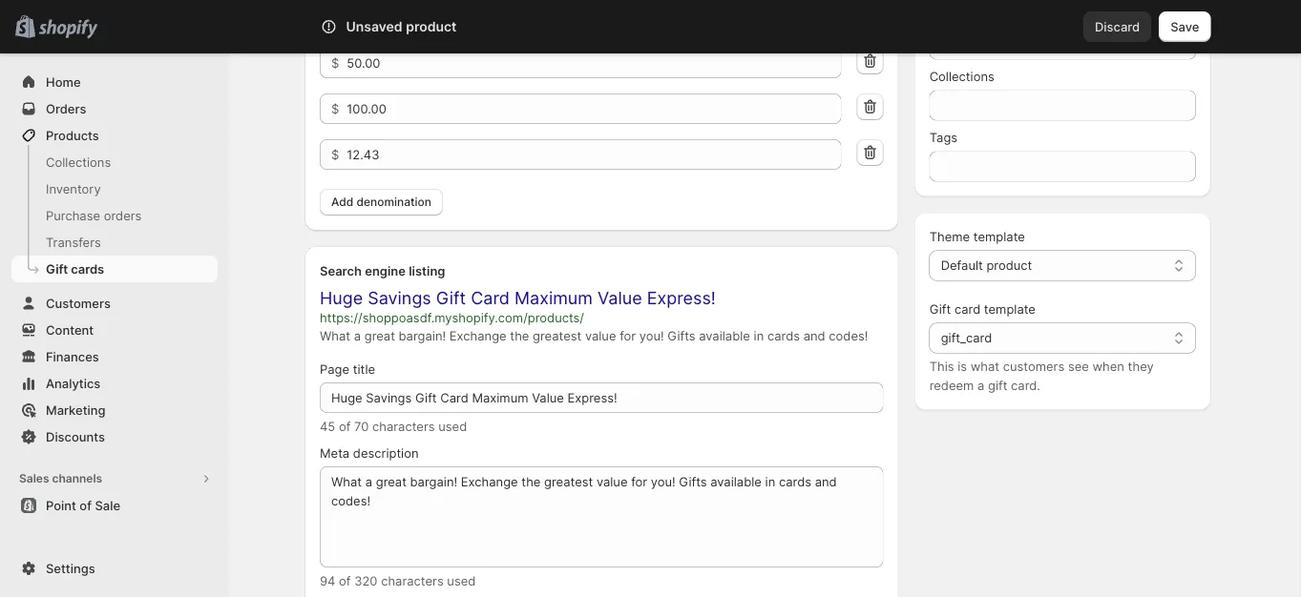 Task type: locate. For each thing, give the bounding box(es) containing it.
meta description
[[320, 446, 419, 461]]

point
[[46, 498, 76, 513]]

sales channels
[[19, 472, 102, 486]]

$
[[331, 55, 339, 70], [331, 101, 339, 116], [331, 147, 339, 162]]

1 vertical spatial $ text field
[[347, 94, 842, 124]]

1 vertical spatial cards
[[768, 328, 800, 343]]

used right 320
[[447, 574, 476, 589]]

Collections text field
[[930, 90, 1196, 121]]

of right '94'
[[339, 574, 351, 589]]

cards right in at the right of page
[[768, 328, 800, 343]]

0 vertical spatial used
[[438, 419, 467, 434]]

analytics
[[46, 376, 101, 391]]

1 vertical spatial search
[[320, 264, 362, 278]]

2 horizontal spatial gift
[[930, 302, 951, 317]]

a right what
[[354, 328, 361, 343]]

used for 94 of 320 characters used
[[447, 574, 476, 589]]

characters up description
[[372, 419, 435, 434]]

94 of 320 characters used
[[320, 574, 476, 589]]

of inside the 'point of sale' link
[[80, 498, 92, 513]]

sale
[[95, 498, 120, 513]]

0 vertical spatial $
[[331, 55, 339, 70]]

this
[[930, 359, 954, 374]]

product
[[406, 19, 457, 35], [987, 258, 1032, 273]]

$ for 2nd "$" text field
[[331, 101, 339, 116]]

a
[[354, 328, 361, 343], [978, 379, 985, 393]]

tags
[[930, 130, 958, 145]]

2 $ from the top
[[331, 101, 339, 116]]

marketing
[[46, 403, 106, 418]]

inventory link
[[11, 176, 218, 202]]

meta
[[320, 446, 350, 461]]

used right '70'
[[438, 419, 467, 434]]

customers link
[[11, 290, 218, 317]]

0 vertical spatial of
[[339, 419, 351, 434]]

2 $ text field from the top
[[347, 94, 842, 124]]

2 vertical spatial $
[[331, 147, 339, 162]]

1 vertical spatial used
[[447, 574, 476, 589]]

of for sale
[[80, 498, 92, 513]]

description
[[353, 446, 419, 461]]

$ text field
[[347, 48, 842, 78], [347, 94, 842, 124], [347, 139, 842, 170]]

product right unsaved
[[406, 19, 457, 35]]

1 vertical spatial characters
[[381, 574, 444, 589]]

available
[[699, 328, 750, 343]]

discounts link
[[11, 424, 218, 451]]

3 $ from the top
[[331, 147, 339, 162]]

0 horizontal spatial product
[[406, 19, 457, 35]]

of for 320
[[339, 574, 351, 589]]

0 vertical spatial $ text field
[[347, 48, 842, 78]]

cards down transfers on the left of the page
[[71, 262, 104, 276]]

default
[[941, 258, 983, 273]]

characters for 70
[[372, 419, 435, 434]]

1 horizontal spatial collections
[[930, 69, 995, 84]]

template up default product
[[974, 230, 1025, 244]]

redeem
[[930, 379, 974, 393]]

1 vertical spatial a
[[978, 379, 985, 393]]

1 vertical spatial collections
[[46, 155, 111, 169]]

1 horizontal spatial a
[[978, 379, 985, 393]]

1 horizontal spatial cards
[[768, 328, 800, 343]]

gift for gift cards
[[46, 262, 68, 276]]

collections up inventory
[[46, 155, 111, 169]]

search inside "button"
[[398, 19, 438, 34]]

cards
[[71, 262, 104, 276], [768, 328, 800, 343]]

gift card template
[[930, 302, 1036, 317]]

savings
[[368, 288, 431, 309]]

1 horizontal spatial gift
[[436, 288, 466, 309]]

1 horizontal spatial search
[[398, 19, 438, 34]]

gifts
[[668, 328, 696, 343]]

2 vertical spatial $ text field
[[347, 139, 842, 170]]

purchase
[[46, 208, 100, 223]]

gift down transfers on the left of the page
[[46, 262, 68, 276]]

home
[[46, 74, 81, 89]]

used
[[438, 419, 467, 434], [447, 574, 476, 589]]

0 horizontal spatial search
[[320, 264, 362, 278]]

analytics link
[[11, 370, 218, 397]]

94
[[320, 574, 336, 589]]

product down "theme template" on the top right
[[987, 258, 1032, 273]]

Vendor text field
[[930, 29, 1196, 60]]

home link
[[11, 69, 218, 95]]

1 horizontal spatial product
[[987, 258, 1032, 273]]

transfers link
[[11, 229, 218, 256]]

page title
[[320, 362, 375, 377]]

orders
[[46, 101, 86, 116]]

purchase orders link
[[11, 202, 218, 229]]

0 horizontal spatial gift
[[46, 262, 68, 276]]

1 $ from the top
[[331, 55, 339, 70]]

card
[[955, 302, 981, 317]]

of left '70'
[[339, 419, 351, 434]]

search inside the search engine listing huge savings gift card maximum value express! https://shoppoasdf.myshopify.com/products/ what a great bargain! exchange the greatest value for you! gifts available in cards and codes!
[[320, 264, 362, 278]]

products link
[[11, 122, 218, 149]]

denomination
[[357, 195, 431, 209]]

product for unsaved product
[[406, 19, 457, 35]]

a left gift
[[978, 379, 985, 393]]

products
[[46, 128, 99, 143]]

collections up tags
[[930, 69, 995, 84]]

sales channels button
[[11, 466, 218, 493]]

gift
[[988, 379, 1008, 393]]

0 vertical spatial template
[[974, 230, 1025, 244]]

1 vertical spatial of
[[80, 498, 92, 513]]

great
[[364, 328, 395, 343]]

0 vertical spatial characters
[[372, 419, 435, 434]]

0 vertical spatial search
[[398, 19, 438, 34]]

what
[[971, 359, 1000, 374]]

gift up https://shoppoasdf.myshopify.com/products/
[[436, 288, 466, 309]]

express!
[[647, 288, 716, 309]]

characters
[[372, 419, 435, 434], [381, 574, 444, 589]]

1 vertical spatial $
[[331, 101, 339, 116]]

1 vertical spatial template
[[984, 302, 1036, 317]]

unsaved product
[[346, 19, 457, 35]]

theme
[[930, 230, 970, 244]]

0 horizontal spatial a
[[354, 328, 361, 343]]

Meta description text field
[[320, 467, 884, 568]]

$ for third "$" text field from the bottom
[[331, 55, 339, 70]]

template right card
[[984, 302, 1036, 317]]

gift inside gift cards link
[[46, 262, 68, 276]]

they
[[1128, 359, 1154, 374]]

characters right 320
[[381, 574, 444, 589]]

collections
[[930, 69, 995, 84], [46, 155, 111, 169]]

characters for 320
[[381, 574, 444, 589]]

this is what customers see when they redeem a gift card.
[[930, 359, 1154, 393]]

save button
[[1159, 11, 1211, 42]]

bargain!
[[399, 328, 446, 343]]

the
[[510, 328, 529, 343]]

2 vertical spatial of
[[339, 574, 351, 589]]

1 vertical spatial product
[[987, 258, 1032, 273]]

of left sale
[[80, 498, 92, 513]]

shopify image
[[38, 20, 98, 39]]

point of sale
[[46, 498, 120, 513]]

page
[[320, 362, 350, 377]]

marketing link
[[11, 397, 218, 424]]

0 horizontal spatial cards
[[71, 262, 104, 276]]

card.
[[1011, 379, 1041, 393]]

0 vertical spatial collections
[[930, 69, 995, 84]]

value
[[585, 328, 616, 343]]

0 vertical spatial product
[[406, 19, 457, 35]]

gift left card
[[930, 302, 951, 317]]

1 $ text field from the top
[[347, 48, 842, 78]]

save
[[1171, 19, 1200, 34]]

search for search
[[398, 19, 438, 34]]

0 vertical spatial a
[[354, 328, 361, 343]]

point of sale link
[[11, 493, 218, 519]]



Task type: vqa. For each thing, say whether or not it's contained in the screenshot.
leftmost Custom
no



Task type: describe. For each thing, give the bounding box(es) containing it.
when
[[1093, 359, 1125, 374]]

3 $ text field from the top
[[347, 139, 842, 170]]

search engine listing huge savings gift card maximum value express! https://shoppoasdf.myshopify.com/products/ what a great bargain! exchange the greatest value for you! gifts available in cards and codes!
[[320, 264, 868, 343]]

discard button
[[1084, 11, 1152, 42]]

discard
[[1095, 19, 1140, 34]]

customers
[[46, 296, 111, 311]]

point of sale button
[[0, 493, 229, 519]]

https://shoppoasdf.myshopify.com/products/
[[320, 310, 584, 325]]

value
[[598, 288, 642, 309]]

add
[[331, 195, 354, 209]]

collections link
[[11, 149, 218, 176]]

used for 45 of 70 characters used
[[438, 419, 467, 434]]

engine
[[365, 264, 406, 278]]

gift cards link
[[11, 256, 218, 283]]

search for search engine listing huge savings gift card maximum value express! https://shoppoasdf.myshopify.com/products/ what a great bargain! exchange the greatest value for you! gifts available in cards and codes!
[[320, 264, 362, 278]]

sales
[[19, 472, 49, 486]]

cards inside the search engine listing huge savings gift card maximum value express! https://shoppoasdf.myshopify.com/products/ what a great bargain! exchange the greatest value for you! gifts available in cards and codes!
[[768, 328, 800, 343]]

channels
[[52, 472, 102, 486]]

45 of 70 characters used
[[320, 419, 467, 434]]

finances
[[46, 349, 99, 364]]

gift inside the search engine listing huge savings gift card maximum value express! https://shoppoasdf.myshopify.com/products/ what a great bargain! exchange the greatest value for you! gifts available in cards and codes!
[[436, 288, 466, 309]]

customers
[[1003, 359, 1065, 374]]

Page title text field
[[320, 383, 884, 413]]

content
[[46, 323, 94, 337]]

see
[[1068, 359, 1089, 374]]

45
[[320, 419, 335, 434]]

add denomination button
[[320, 189, 443, 216]]

0 horizontal spatial collections
[[46, 155, 111, 169]]

Tags text field
[[930, 151, 1196, 182]]

unsaved
[[346, 19, 403, 35]]

gift cards
[[46, 262, 104, 276]]

for
[[620, 328, 636, 343]]

is
[[958, 359, 967, 374]]

purchase orders
[[46, 208, 142, 223]]

you!
[[639, 328, 664, 343]]

maximum
[[515, 288, 593, 309]]

default product
[[941, 258, 1032, 273]]

greatest
[[533, 328, 582, 343]]

of for 70
[[339, 419, 351, 434]]

add denomination
[[331, 195, 431, 209]]

title
[[353, 362, 375, 377]]

discounts
[[46, 430, 105, 444]]

gift for gift card template
[[930, 302, 951, 317]]

in
[[754, 328, 764, 343]]

codes!
[[829, 328, 868, 343]]

320
[[354, 574, 378, 589]]

exchange
[[449, 328, 507, 343]]

transfers
[[46, 235, 101, 250]]

$ for first "$" text field from the bottom
[[331, 147, 339, 162]]

gift_card
[[941, 331, 992, 346]]

orders
[[104, 208, 142, 223]]

what
[[320, 328, 350, 343]]

settings link
[[11, 556, 218, 582]]

a inside the search engine listing huge savings gift card maximum value express! https://shoppoasdf.myshopify.com/products/ what a great bargain! exchange the greatest value for you! gifts available in cards and codes!
[[354, 328, 361, 343]]

theme template
[[930, 230, 1025, 244]]

orders link
[[11, 95, 218, 122]]

a inside this is what customers see when they redeem a gift card.
[[978, 379, 985, 393]]

inventory
[[46, 181, 101, 196]]

search button
[[367, 11, 920, 42]]

product for default product
[[987, 258, 1032, 273]]

listing
[[409, 264, 445, 278]]

content link
[[11, 317, 218, 344]]

70
[[354, 419, 369, 434]]

huge
[[320, 288, 363, 309]]

and
[[804, 328, 826, 343]]

settings
[[46, 561, 95, 576]]

0 vertical spatial cards
[[71, 262, 104, 276]]

card
[[471, 288, 510, 309]]

finances link
[[11, 344, 218, 370]]



